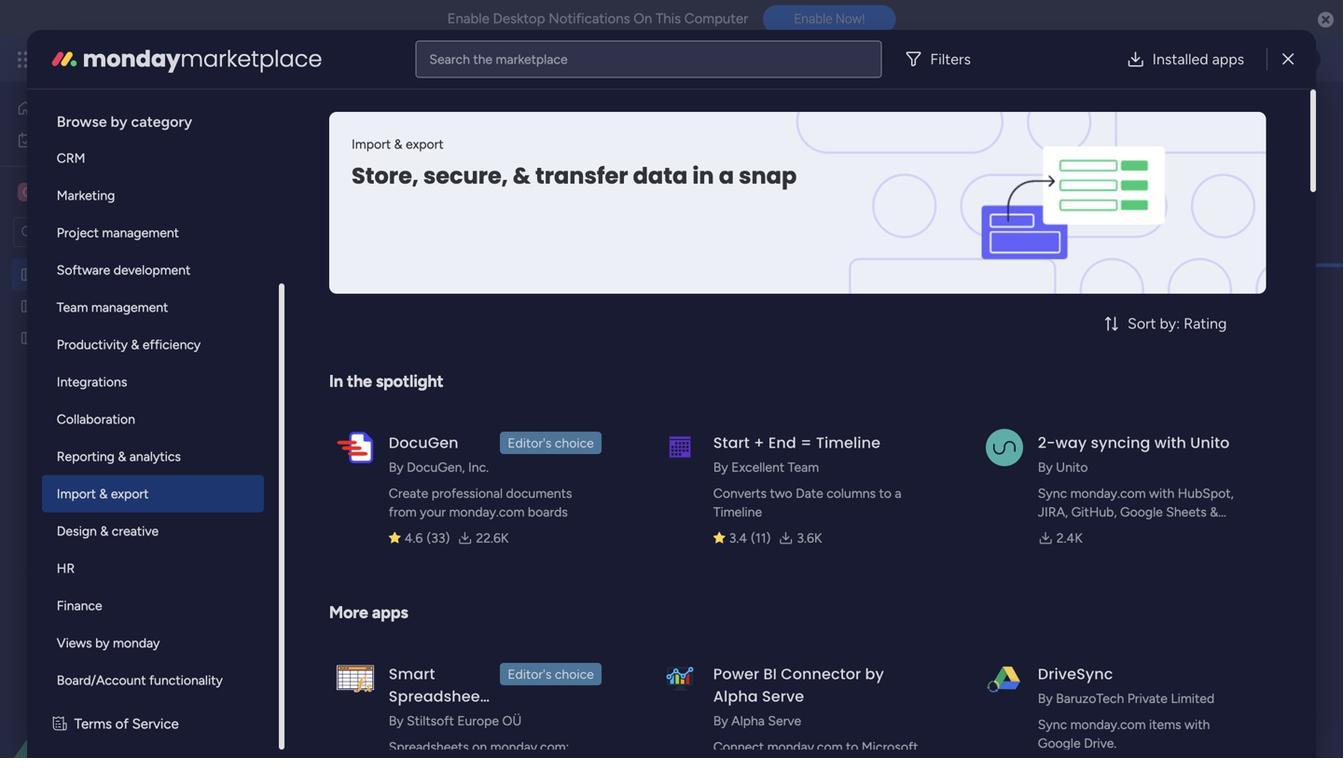 Task type: vqa. For each thing, say whether or not it's contained in the screenshot.
Unito
yes



Task type: locate. For each thing, give the bounding box(es) containing it.
terms of service
[[74, 716, 179, 733]]

0 vertical spatial serve
[[762, 686, 804, 707]]

import inside import & export store, secure, & transfer data in a snap
[[351, 136, 391, 152]]

0 horizontal spatial marketplace
[[180, 43, 322, 75]]

Map field
[[1093, 696, 1140, 721]]

0 vertical spatial more
[[792, 140, 823, 156]]

1 editor's from the top
[[508, 435, 552, 451]]

unito down way on the bottom right
[[1056, 459, 1088, 475]]

import & export option
[[42, 475, 264, 513]]

0 vertical spatial editor's choice
[[508, 435, 594, 451]]

apps right search everything icon
[[1212, 50, 1244, 68]]

1 horizontal spatial (dam)
[[683, 97, 778, 138]]

0 horizontal spatial import
[[57, 486, 96, 502]]

a right columns
[[895, 485, 901, 501]]

with down limited
[[1185, 717, 1210, 733]]

0 vertical spatial import
[[351, 136, 391, 152]]

browse by category
[[57, 113, 192, 131]]

power down connect
[[713, 758, 750, 758]]

alpha
[[713, 686, 758, 707], [731, 713, 765, 729]]

to
[[879, 485, 892, 501], [846, 739, 858, 755]]

enable up search
[[447, 10, 489, 27]]

files view
[[786, 175, 844, 191]]

syncing
[[1091, 432, 1151, 453]]

software
[[57, 262, 110, 278]]

team up website
[[57, 299, 88, 315]]

monday.com up github,
[[1070, 485, 1146, 501]]

1 and from the left
[[506, 758, 528, 758]]

0 horizontal spatial unito
[[1056, 459, 1088, 475]]

by up connect
[[713, 713, 728, 729]]

public board image up public board image
[[20, 266, 37, 284]]

integrations option
[[42, 363, 264, 401]]

view
[[815, 175, 844, 191]]

enable left 'now!'
[[794, 11, 832, 26]]

1 vertical spatial import
[[57, 486, 96, 502]]

editor's choice up documents
[[508, 435, 594, 451]]

create professional documents from your monday.com boards
[[389, 485, 572, 520]]

workload down package
[[436, 175, 491, 191]]

digital asset management (dam)
[[284, 97, 778, 138], [44, 267, 237, 283]]

public board image down public board image
[[20, 329, 37, 347]]

and inside the connect monday.com to microsoft power bi and create advance
[[768, 758, 789, 758]]

a right in
[[719, 160, 734, 192]]

1 horizontal spatial a
[[895, 485, 901, 501]]

Digital asset management (DAM) field
[[279, 97, 783, 138]]

workload up w7
[[310, 293, 392, 317]]

to right columns
[[879, 485, 892, 501]]

export for import & export store, secure, & transfer data in a snap
[[406, 136, 443, 152]]

0 vertical spatial /
[[1256, 110, 1261, 125]]

design & creative option
[[42, 513, 264, 550]]

digital asset management (dam) up team management option
[[44, 267, 237, 283]]

editor's for docugen
[[508, 435, 552, 451]]

team down = at the right of the page
[[788, 459, 819, 475]]

0 vertical spatial bi
[[763, 664, 777, 685]]

creative up website
[[44, 298, 93, 314]]

by inside the drivesync by baruzotech private limited
[[1038, 691, 1053, 707]]

power up more dots icon
[[713, 664, 759, 685]]

import left this
[[351, 136, 391, 152]]

asset up creative requests
[[84, 267, 115, 283]]

chart
[[836, 293, 884, 317]]

1 vertical spatial the
[[347, 371, 372, 391]]

0 horizontal spatial asset
[[84, 267, 115, 283]]

1 horizontal spatial digital
[[284, 97, 377, 138]]

by down start
[[713, 459, 728, 475]]

marketing
[[57, 187, 115, 203]]

with inside sync monday.com with hubspot, jira, github, google sheets & more
[[1149, 485, 1175, 501]]

in
[[692, 160, 714, 192]]

main table
[[312, 175, 373, 191]]

efficiency
[[143, 337, 201, 353]]

import inside option
[[57, 486, 96, 502]]

/ for 1
[[1256, 110, 1261, 125]]

timeline right = at the right of the page
[[816, 432, 881, 453]]

data
[[633, 160, 687, 192]]

1 vertical spatial workload
[[310, 293, 392, 317]]

board/account functionality option
[[42, 662, 264, 699]]

0 vertical spatial to
[[879, 485, 892, 501]]

1 sync from the top
[[1038, 485, 1067, 501]]

show board description image
[[791, 108, 813, 127]]

team inside button
[[401, 175, 433, 191]]

management up team management option
[[118, 267, 195, 283]]

public board image for digital asset management (dam)
[[20, 266, 37, 284]]

more inside learn more about this package of templates here: https://youtu.be/9x6_kyyrn_e see more
[[321, 141, 351, 157]]

export up team workload
[[406, 136, 443, 152]]

terms
[[74, 716, 112, 733]]

add to favorites image
[[823, 108, 841, 126]]

boards
[[528, 504, 568, 520]]

unito up hubspot,
[[1190, 432, 1230, 453]]

more inside learn more about this package of templates here: https://youtu.be/9x6_kyyrn_e see more
[[792, 140, 823, 156]]

bi down connect
[[753, 758, 765, 758]]

digital inside list box
[[44, 267, 81, 283]]

0 horizontal spatial enable
[[447, 10, 489, 27]]

with right syncing
[[1154, 432, 1186, 453]]

more up main table button
[[321, 141, 351, 157]]

and inside spreadsheets on monday.com: create, edit, import, and expor
[[506, 758, 528, 758]]

to left microsoft
[[846, 739, 858, 755]]

import,
[[461, 758, 503, 758]]

& for reporting & analytics
[[118, 449, 126, 464]]

0 horizontal spatial export
[[111, 486, 149, 502]]

team management
[[57, 299, 168, 315]]

collaboration
[[57, 411, 135, 427]]

app logo image for drivesync
[[986, 660, 1023, 697]]

browse by category list box
[[42, 0, 264, 699]]

0 vertical spatial export
[[406, 136, 443, 152]]

0 vertical spatial more
[[321, 141, 351, 157]]

bi inside the connect monday.com to microsoft power bi and create advance
[[753, 758, 765, 758]]

enable for enable now!
[[794, 11, 832, 26]]

1 vertical spatial (dam)
[[198, 267, 237, 283]]

1 vertical spatial option
[[0, 258, 238, 262]]

2 editor's from the top
[[508, 666, 552, 682]]

installed apps button
[[1111, 41, 1259, 78]]

import
[[351, 136, 391, 152], [57, 486, 96, 502]]

choice for smart spreadsheet for monday
[[555, 666, 594, 682]]

crm option
[[42, 139, 264, 177]]

/ left 2
[[1245, 175, 1251, 191]]

0 horizontal spatial digital asset management (dam)
[[44, 267, 237, 283]]

board/account functionality
[[57, 672, 223, 688]]

sync monday.com items with google drive.
[[1038, 717, 1210, 751]]

smart spreadsheet for monday
[[389, 664, 486, 729]]

workspace selection element
[[18, 181, 150, 203]]

0 horizontal spatial workload
[[310, 293, 392, 317]]

marketplace
[[180, 43, 322, 75], [496, 51, 568, 67]]

board/account
[[57, 672, 146, 688]]

google left sheets
[[1120, 504, 1163, 520]]

digital down project
[[44, 267, 81, 283]]

connect
[[713, 739, 764, 755]]

in
[[329, 371, 343, 391]]

2 choice from the top
[[555, 666, 594, 682]]

connect monday.com to microsoft power bi and create advance
[[713, 739, 918, 758]]

0 vertical spatial choice
[[555, 435, 594, 451]]

1 vertical spatial power
[[713, 758, 750, 758]]

editor's choice for smart spreadsheet for monday
[[508, 666, 594, 682]]

columns
[[827, 485, 876, 501]]

productivity & efficiency
[[57, 337, 201, 353]]

0 vertical spatial apps
[[1212, 50, 1244, 68]]

1 horizontal spatial marketplace
[[496, 51, 568, 67]]

to inside converts two date columns to a timeline
[[879, 485, 892, 501]]

more down jira,
[[1038, 523, 1068, 539]]

3.6k
[[797, 530, 822, 546]]

0 vertical spatial editor's
[[508, 435, 552, 451]]

1 horizontal spatial more
[[792, 140, 823, 156]]

team inside option
[[57, 299, 88, 315]]

team inside start + end = timeline by excellent team
[[788, 459, 819, 475]]

1 public board image from the top
[[20, 266, 37, 284]]

monday.com up 22.6k
[[449, 504, 525, 520]]

google left drive.
[[1038, 735, 1081, 751]]

with
[[1154, 432, 1186, 453], [1149, 485, 1175, 501], [1185, 717, 1210, 733]]

0 vertical spatial with
[[1154, 432, 1186, 453]]

apps inside installed apps button
[[1212, 50, 1244, 68]]

invite / 1 button
[[1185, 103, 1278, 132]]

1 horizontal spatial of
[[469, 141, 481, 157]]

asset right new
[[321, 225, 351, 240]]

asset up package
[[384, 97, 463, 138]]

creative assets
[[43, 183, 147, 201]]

import up design
[[57, 486, 96, 502]]

creative for creative assets
[[43, 183, 101, 201]]

excellent
[[731, 459, 785, 475]]

& for design & creative
[[100, 523, 109, 539]]

enable inside button
[[794, 11, 832, 26]]

0 vertical spatial unito
[[1190, 432, 1230, 453]]

0 horizontal spatial /
[[1245, 175, 1251, 191]]

app logo image
[[337, 429, 374, 466], [661, 429, 698, 466], [986, 429, 1023, 466], [337, 660, 374, 697], [661, 660, 698, 697], [986, 660, 1023, 697]]

1 vertical spatial choice
[[555, 666, 594, 682]]

+
[[754, 432, 765, 453]]

in the spotlight
[[329, 371, 443, 391]]

snap
[[739, 160, 797, 192]]

team for team workload
[[401, 175, 433, 191]]

1 vertical spatial alpha
[[731, 713, 765, 729]]

import for import & export
[[57, 486, 96, 502]]

create
[[793, 758, 830, 758]]

0 horizontal spatial more
[[321, 141, 351, 157]]

serve down connector on the right bottom
[[762, 686, 804, 707]]

google
[[1120, 504, 1163, 520], [1038, 735, 1081, 751]]

1 vertical spatial more
[[1038, 523, 1068, 539]]

/ inside button
[[1256, 110, 1261, 125]]

bi
[[763, 664, 777, 685], [753, 758, 765, 758]]

export inside import & export store, secure, & transfer data in a snap
[[406, 136, 443, 152]]

management up website homepage redesign
[[91, 299, 168, 315]]

w7
[[341, 368, 356, 381]]

sync inside the sync monday.com items with google drive.
[[1038, 717, 1067, 733]]

(dam) up the see
[[683, 97, 778, 138]]

apps up smart
[[372, 603, 408, 623]]

& for import & export
[[99, 486, 108, 502]]

creative
[[112, 523, 159, 539]]

docs
[[728, 175, 758, 191]]

public board image for website homepage redesign
[[20, 329, 37, 347]]

sync up jira,
[[1038, 485, 1067, 501]]

2 power from the top
[[713, 758, 750, 758]]

views by monday option
[[42, 624, 264, 662]]

team down this
[[401, 175, 433, 191]]

by right browse on the left top of the page
[[111, 113, 127, 131]]

export for import & export
[[111, 486, 149, 502]]

by inside start + end = timeline by excellent team
[[713, 459, 728, 475]]

2 vertical spatial team
[[788, 459, 819, 475]]

sync for drivesync
[[1038, 717, 1067, 733]]

hubspot,
[[1178, 485, 1234, 501]]

to inside the connect monday.com to microsoft power bi and create advance
[[846, 739, 858, 755]]

timeline inside converts two date columns to a timeline
[[713, 504, 762, 520]]

0 vertical spatial (dam)
[[683, 97, 778, 138]]

2-
[[1038, 432, 1055, 453]]

bi up more dots icon
[[763, 664, 777, 685]]

the right search
[[473, 51, 493, 67]]

2 and from the left
[[768, 758, 789, 758]]

1 vertical spatial digital asset management (dam)
[[44, 267, 237, 283]]

0 horizontal spatial a
[[719, 160, 734, 192]]

& inside 'option'
[[118, 449, 126, 464]]

package
[[416, 141, 465, 157]]

hr
[[57, 561, 75, 576]]

1 vertical spatial by
[[95, 635, 110, 651]]

by down 2-
[[1038, 459, 1053, 475]]

2 enable from the left
[[794, 11, 832, 26]]

0 vertical spatial of
[[469, 141, 481, 157]]

2 public board image from the top
[[20, 329, 37, 347]]

export inside option
[[111, 486, 149, 502]]

0 vertical spatial workload
[[436, 175, 491, 191]]

1 horizontal spatial enable
[[794, 11, 832, 26]]

1 vertical spatial creative
[[44, 298, 93, 314]]

1 vertical spatial digital
[[44, 267, 81, 283]]

2 editor's choice from the top
[[508, 666, 594, 682]]

monday down spreadsheet
[[413, 708, 477, 729]]

select product image
[[17, 50, 35, 69]]

1 choice from the top
[[555, 435, 594, 451]]

banner logo image
[[903, 112, 1244, 294]]

list box
[[0, 255, 238, 606]]

by for views
[[95, 635, 110, 651]]

creative
[[43, 183, 101, 201], [44, 298, 93, 314]]

0 horizontal spatial of
[[115, 716, 129, 733]]

0 vertical spatial team
[[401, 175, 433, 191]]

docugen,
[[407, 459, 465, 475]]

monday
[[83, 43, 180, 75], [83, 49, 147, 70], [113, 635, 160, 651], [413, 708, 477, 729]]

workload inside button
[[436, 175, 491, 191]]

creative inside workspace selection element
[[43, 183, 101, 201]]

0 horizontal spatial team
[[57, 299, 88, 315]]

more
[[321, 141, 351, 157], [1038, 523, 1068, 539]]

& for import & export store, secure, & transfer data in a snap
[[394, 136, 402, 152]]

baruzotech
[[1056, 691, 1124, 707]]

software development option
[[42, 251, 264, 289]]

map
[[1098, 696, 1136, 720]]

public board image
[[20, 266, 37, 284], [20, 329, 37, 347]]

1 vertical spatial apps
[[372, 603, 408, 623]]

crm
[[57, 150, 85, 166]]

workload
[[436, 175, 491, 191], [310, 293, 392, 317]]

monday.com up drive.
[[1070, 717, 1146, 733]]

professional
[[432, 485, 503, 501]]

a inside converts two date columns to a timeline
[[895, 485, 901, 501]]

reporting & analytics option
[[42, 438, 264, 475]]

1 vertical spatial timeline
[[713, 504, 762, 520]]

sync down baruzotech
[[1038, 717, 1067, 733]]

project
[[57, 225, 99, 241]]

0 vertical spatial timeline
[[816, 432, 881, 453]]

sync inside sync monday.com with hubspot, jira, github, google sheets & more
[[1038, 485, 1067, 501]]

monday marketplace image
[[49, 44, 79, 74]]

1 horizontal spatial to
[[879, 485, 892, 501]]

timeline
[[816, 432, 881, 453], [713, 504, 762, 520]]

of up secure,
[[469, 141, 481, 157]]

0 vertical spatial the
[[473, 51, 493, 67]]

1 vertical spatial with
[[1149, 485, 1175, 501]]

monday.com inside sync monday.com with hubspot, jira, github, google sheets & more
[[1070, 485, 1146, 501]]

home option
[[11, 93, 227, 123]]

by inside views by monday option
[[95, 635, 110, 651]]

by right views
[[95, 635, 110, 651]]

monday.com inside the connect monday.com to microsoft power bi and create advance
[[767, 739, 843, 755]]

search the marketplace
[[429, 51, 568, 67]]

1 power from the top
[[713, 664, 759, 685]]

monday.com inside create professional documents from your monday.com boards
[[449, 504, 525, 520]]

1 horizontal spatial workload
[[436, 175, 491, 191]]

productivity & efficiency option
[[42, 326, 264, 363]]

the right in
[[347, 371, 372, 391]]

with up sheets
[[1149, 485, 1175, 501]]

0 horizontal spatial the
[[347, 371, 372, 391]]

0 horizontal spatial and
[[506, 758, 528, 758]]

1 vertical spatial /
[[1245, 175, 1251, 191]]

1 vertical spatial unito
[[1056, 459, 1088, 475]]

and down monday.com:
[[506, 758, 528, 758]]

analytics
[[129, 449, 181, 464]]

1 vertical spatial a
[[895, 485, 901, 501]]

by down "drivesync"
[[1038, 691, 1053, 707]]

help image
[[1222, 50, 1241, 69]]

team management option
[[42, 289, 264, 326]]

option
[[11, 125, 227, 155], [0, 258, 238, 262], [654, 291, 727, 320]]

1 vertical spatial public board image
[[20, 329, 37, 347]]

1 vertical spatial asset
[[321, 225, 351, 240]]

creative down the crm
[[43, 183, 101, 201]]

2 vertical spatial by
[[865, 664, 884, 685]]

0 vertical spatial google
[[1120, 504, 1163, 520]]

website homepage redesign
[[44, 330, 211, 346]]

& inside sync monday.com with hubspot, jira, github, google sheets & more
[[1210, 504, 1218, 520]]

2 sync from the top
[[1038, 717, 1067, 733]]

0 vertical spatial public board image
[[20, 266, 37, 284]]

editor's choice up oü at the bottom of the page
[[508, 666, 594, 682]]

1 vertical spatial editor's
[[508, 666, 552, 682]]

1 editor's choice from the top
[[508, 435, 594, 451]]

assets
[[104, 183, 147, 201]]

app logo image for power bi connector by alpha serve
[[661, 660, 698, 697]]

design
[[57, 523, 97, 539]]

(11)
[[751, 530, 771, 546]]

(dam)
[[683, 97, 778, 138], [198, 267, 237, 283]]

0 vertical spatial sync
[[1038, 485, 1067, 501]]

monday.com inside the sync monday.com items with google drive.
[[1070, 717, 1146, 733]]

team workload button
[[387, 168, 505, 198]]

by right connector on the right bottom
[[865, 664, 884, 685]]

digital up the learn
[[284, 97, 377, 138]]

/ left 1
[[1256, 110, 1261, 125]]

enable now!
[[794, 11, 865, 26]]

w7   12 - 18
[[341, 368, 389, 381]]

with inside the sync monday.com items with google drive.
[[1185, 717, 1210, 733]]

1 horizontal spatial google
[[1120, 504, 1163, 520]]

with for items
[[1185, 717, 1210, 733]]

public board image
[[20, 298, 37, 315]]

1 horizontal spatial the
[[473, 51, 493, 67]]

by:
[[1160, 315, 1180, 333]]

monday up board/account functionality
[[113, 635, 160, 651]]

1 horizontal spatial digital asset management (dam)
[[284, 97, 778, 138]]

github,
[[1071, 504, 1117, 520]]

1 horizontal spatial and
[[768, 758, 789, 758]]

1 enable from the left
[[447, 10, 489, 27]]

digital asset management (dam) up templates
[[284, 97, 778, 138]]

1 vertical spatial editor's choice
[[508, 666, 594, 682]]

timeline down converts
[[713, 504, 762, 520]]

project management option
[[42, 214, 264, 251]]

1 horizontal spatial asset
[[321, 225, 351, 240]]

(dam) right development
[[198, 267, 237, 283]]

2 vertical spatial asset
[[84, 267, 115, 283]]

1 vertical spatial export
[[111, 486, 149, 502]]

1 vertical spatial serve
[[768, 713, 801, 729]]

editor's up documents
[[508, 435, 552, 451]]

2 horizontal spatial by
[[865, 664, 884, 685]]

1 horizontal spatial team
[[401, 175, 433, 191]]

with inside the '2-way syncing with unito by unito'
[[1154, 432, 1186, 453]]

monday.com up create on the right bottom of the page
[[767, 739, 843, 755]]

0 vertical spatial asset
[[384, 97, 463, 138]]

choice up monday.com:
[[555, 666, 594, 682]]

0 vertical spatial power
[[713, 664, 759, 685]]

on
[[634, 10, 652, 27]]

0 horizontal spatial (dam)
[[198, 267, 237, 283]]

by inside browse by category heading
[[111, 113, 127, 131]]

1 horizontal spatial more
[[1038, 523, 1068, 539]]

1 horizontal spatial apps
[[1212, 50, 1244, 68]]

of right terms
[[115, 716, 129, 733]]

1 vertical spatial team
[[57, 299, 88, 315]]

1 horizontal spatial timeline
[[816, 432, 881, 453]]

0 vertical spatial a
[[719, 160, 734, 192]]

export up the creative on the left bottom of page
[[111, 486, 149, 502]]

google inside the sync monday.com items with google drive.
[[1038, 735, 1081, 751]]

serve right more dots icon
[[768, 713, 801, 729]]

0 horizontal spatial by
[[95, 635, 110, 651]]

editor's up oü at the bottom of the page
[[508, 666, 552, 682]]

sort
[[1128, 315, 1156, 333]]

app logo image for 2-way syncing with unito
[[986, 429, 1023, 466]]

choice right 4
[[555, 435, 594, 451]]

1 vertical spatial bi
[[753, 758, 765, 758]]

and left create on the right bottom of the page
[[768, 758, 789, 758]]

computer
[[684, 10, 748, 27]]



Task type: describe. For each thing, give the bounding box(es) containing it.
editor's for smart spreadsheet for monday
[[508, 666, 552, 682]]

monday.com for power bi connector by alpha serve
[[767, 739, 843, 755]]

apps for more apps
[[372, 603, 408, 623]]

by docugen, inc.
[[389, 459, 489, 475]]

with for syncing
[[1154, 432, 1186, 453]]

drive.
[[1084, 735, 1117, 751]]

by inside the '2-way syncing with unito by unito'
[[1038, 459, 1053, 475]]

terms of use image
[[53, 714, 67, 735]]

and for bi
[[768, 758, 789, 758]]

john smith image
[[1291, 45, 1321, 75]]

Workload field
[[305, 293, 396, 318]]

1 vertical spatial of
[[115, 716, 129, 733]]

your
[[420, 504, 446, 520]]

desktop
[[493, 10, 545, 27]]

about
[[354, 141, 388, 157]]

reporting & analytics
[[57, 449, 181, 464]]

18
[[378, 368, 389, 381]]

/ for 2
[[1245, 175, 1251, 191]]

enable for enable desktop notifications on this computer
[[447, 10, 489, 27]]

power bi connector by alpha serve by alpha serve
[[713, 664, 884, 729]]

bi inside power bi connector by alpha serve by alpha serve
[[763, 664, 777, 685]]

online
[[687, 175, 725, 191]]

end
[[768, 432, 796, 453]]

marketing option
[[42, 177, 264, 214]]

templates
[[484, 141, 543, 157]]

invite / 1
[[1220, 110, 1269, 125]]

category
[[131, 113, 192, 131]]

activity
[[1097, 110, 1143, 125]]

workload inside field
[[310, 293, 392, 317]]

2.4k
[[1057, 530, 1083, 546]]

timeline inside start + end = timeline by excellent team
[[816, 432, 881, 453]]

dapulse x slim image
[[1283, 48, 1294, 70]]

Chart field
[[831, 293, 889, 318]]

homepage
[[95, 330, 157, 346]]

0 vertical spatial alpha
[[713, 686, 758, 707]]

by up create on the left bottom of page
[[389, 459, 404, 475]]

enable now! button
[[763, 5, 896, 33]]

monday up the 'home' option
[[83, 43, 180, 75]]

of inside learn more about this package of templates here: https://youtu.be/9x6_kyyrn_e see more
[[469, 141, 481, 157]]

22.6k
[[476, 530, 509, 546]]

learn more about this package of templates here: https://youtu.be/9x6_kyyrn_e see more
[[285, 140, 823, 157]]

the for in
[[347, 371, 372, 391]]

google inside sync monday.com with hubspot, jira, github, google sheets & more
[[1120, 504, 1163, 520]]

secure,
[[423, 160, 508, 192]]

(33)
[[427, 530, 450, 546]]

by inside power bi connector by alpha serve by alpha serve
[[865, 664, 884, 685]]

items
[[1149, 717, 1181, 733]]

monday.com:
[[490, 739, 569, 755]]

development
[[114, 262, 191, 278]]

add view image
[[869, 176, 877, 190]]

1 vertical spatial more
[[329, 603, 368, 623]]

new asset
[[290, 225, 351, 240]]

integrate button
[[962, 163, 1143, 202]]

monday inside smart spreadsheet for monday
[[413, 708, 477, 729]]

create,
[[389, 758, 429, 758]]

search
[[429, 51, 470, 67]]

private
[[1127, 691, 1168, 707]]

more dots image
[[752, 702, 765, 715]]

asset inside button
[[321, 225, 351, 240]]

drivesync
[[1038, 664, 1113, 685]]

choice for docugen
[[555, 435, 594, 451]]

management up here:
[[471, 97, 675, 138]]

dapulse close image
[[1318, 11, 1334, 30]]

date
[[796, 485, 823, 501]]

collaborative whiteboard button
[[505, 168, 675, 198]]

way
[[1055, 432, 1087, 453]]

apps for installed apps
[[1212, 50, 1244, 68]]

collaborative
[[526, 175, 603, 191]]

and for import,
[[506, 758, 528, 758]]

by for browse
[[111, 113, 127, 131]]

monday up home link
[[83, 49, 147, 70]]

numbers
[[310, 696, 388, 720]]

finance option
[[42, 587, 264, 624]]

on
[[472, 739, 487, 755]]

4.6 (33)
[[405, 530, 450, 546]]

2 vertical spatial option
[[654, 291, 727, 320]]

sync for 2-way syncing with unito
[[1038, 485, 1067, 501]]

monday.com for 2-way syncing with unito
[[1070, 485, 1146, 501]]

spotlight
[[376, 371, 443, 391]]

see plans image
[[309, 49, 326, 70]]

3.4 (11)
[[729, 530, 771, 546]]

monday inside views by monday option
[[113, 635, 160, 651]]

functionality
[[149, 672, 223, 688]]

sync monday.com with hubspot, jira, github, google sheets & more
[[1038, 485, 1234, 539]]

asset inside list box
[[84, 267, 115, 283]]

power inside power bi connector by alpha serve by alpha serve
[[713, 664, 759, 685]]

lottie animation image
[[0, 570, 238, 758]]

new asset button
[[283, 218, 359, 247]]

2 horizontal spatial asset
[[384, 97, 463, 138]]

2
[[1254, 175, 1261, 191]]

import & export
[[57, 486, 149, 502]]

more inside sync monday.com with hubspot, jira, github, google sheets & more
[[1038, 523, 1068, 539]]

collaboration option
[[42, 401, 264, 438]]

team for team management
[[57, 299, 88, 315]]

app logo image for start + end = timeline
[[661, 429, 698, 466]]

=
[[800, 432, 812, 453]]

workspace image
[[18, 182, 36, 202]]

design & creative
[[57, 523, 159, 539]]

browse by category heading
[[42, 97, 264, 139]]

spreadsheets
[[389, 739, 469, 755]]

create
[[389, 485, 428, 501]]

installed
[[1153, 50, 1208, 68]]

converts
[[713, 485, 767, 501]]

whiteboard
[[606, 175, 675, 191]]

finance
[[57, 598, 102, 614]]

notifications
[[549, 10, 630, 27]]

by left stiltsoft
[[389, 713, 404, 729]]

management up development
[[102, 225, 179, 241]]

spreadsheets on monday.com: create, edit, import, and expor
[[389, 739, 569, 758]]

map region
[[1066, 732, 1312, 758]]

monday.com for drivesync
[[1070, 717, 1146, 733]]

requests
[[96, 298, 147, 314]]

0 vertical spatial digital asset management (dam)
[[284, 97, 778, 138]]

the for search
[[473, 51, 493, 67]]

editor's choice for docugen
[[508, 435, 594, 451]]

by inside power bi connector by alpha serve by alpha serve
[[713, 713, 728, 729]]

team workload
[[401, 175, 491, 191]]

drivesync by baruzotech private limited
[[1038, 664, 1215, 707]]

main table button
[[283, 168, 387, 198]]

integrate
[[994, 175, 1048, 191]]

2-way syncing with unito by unito
[[1038, 432, 1230, 475]]

invite
[[1220, 110, 1253, 125]]

import for import & export store, secure, & transfer data in a snap
[[351, 136, 391, 152]]

monday marketplace image
[[1135, 50, 1154, 69]]

this
[[392, 141, 413, 157]]

c
[[22, 184, 32, 200]]

hr option
[[42, 550, 264, 587]]

see
[[767, 140, 789, 156]]

& for productivity & efficiency
[[131, 337, 139, 353]]

monday marketplace
[[83, 43, 322, 75]]

rating
[[1184, 315, 1227, 333]]

see more link
[[765, 139, 824, 158]]

0 vertical spatial digital
[[284, 97, 377, 138]]

1 horizontal spatial unito
[[1190, 432, 1230, 453]]

filters
[[930, 50, 971, 68]]

start + end = timeline by excellent team
[[713, 432, 881, 475]]

by stiltsoft europe oü
[[389, 713, 522, 729]]

12
[[359, 368, 369, 381]]

search everything image
[[1181, 50, 1199, 69]]

transfer
[[535, 160, 628, 192]]

more apps
[[329, 603, 408, 623]]

management right the work
[[188, 49, 290, 70]]

website
[[44, 330, 92, 346]]

automate / 2
[[1184, 175, 1261, 191]]

activity button
[[1090, 103, 1178, 132]]

creative for creative requests
[[44, 298, 93, 314]]

0 vertical spatial option
[[11, 125, 227, 155]]

Search in workspace field
[[39, 222, 156, 243]]

installed apps
[[1153, 50, 1244, 68]]

Numbers field
[[305, 696, 393, 721]]

online docs button
[[673, 168, 772, 198]]

browse
[[57, 113, 107, 131]]

terms of service link
[[74, 714, 179, 735]]

power inside the connect monday.com to microsoft power bi and create advance
[[713, 758, 750, 758]]

collapse board header image
[[1296, 175, 1310, 190]]

4.6
[[405, 530, 423, 546]]

lottie animation element
[[0, 570, 238, 758]]

collaborative whiteboard
[[526, 175, 675, 191]]

list box containing digital asset management (dam)
[[0, 255, 238, 606]]

a inside import & export store, secure, & transfer data in a snap
[[719, 160, 734, 192]]



